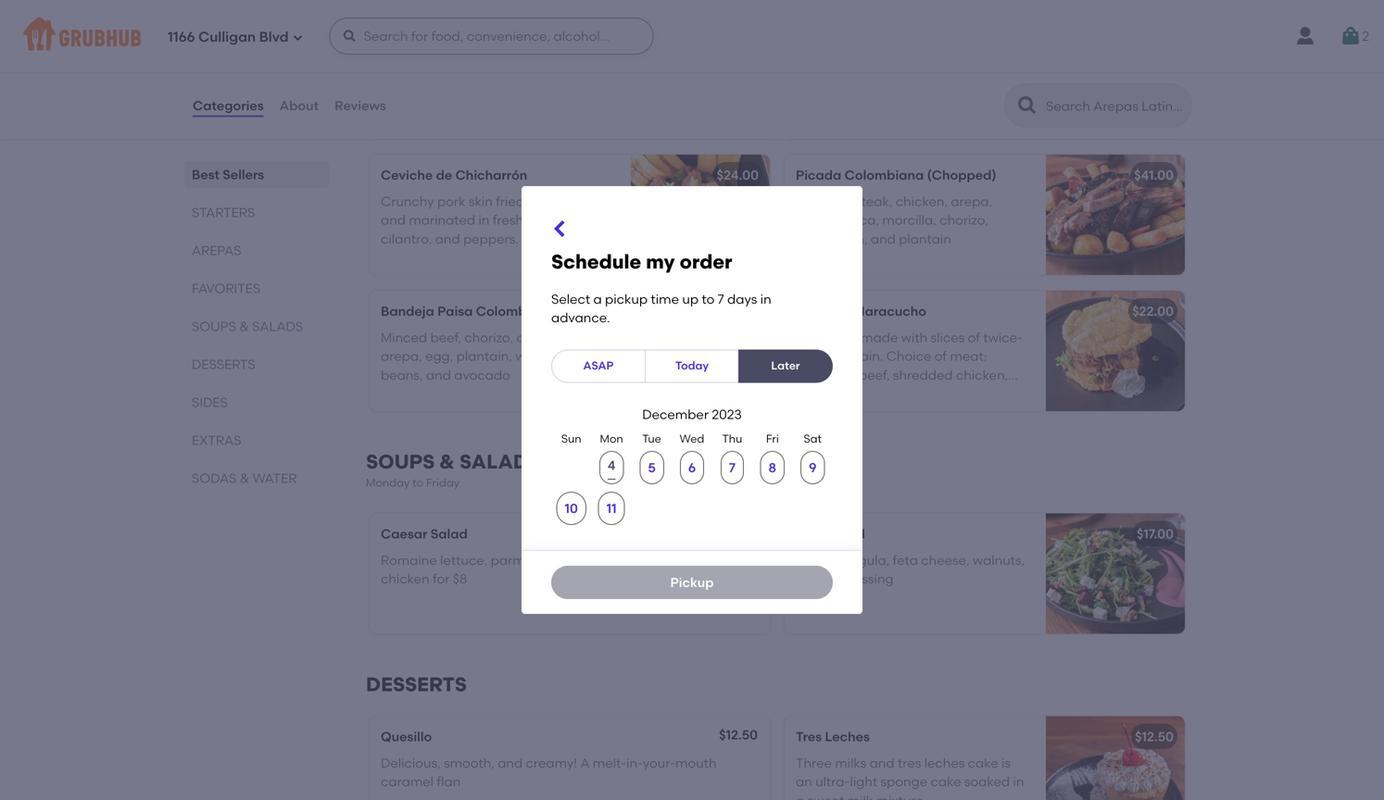 Task type: describe. For each thing, give the bounding box(es) containing it.
soups for soups & salads
[[192, 319, 236, 335]]

white
[[516, 349, 550, 364]]

tres
[[796, 729, 822, 745]]

dish
[[550, 304, 577, 319]]

caesar
[[381, 526, 428, 542]]

1166
[[168, 29, 195, 46]]

1 horizontal spatial desserts
[[366, 673, 467, 697]]

lime,
[[527, 212, 557, 228]]

beet salad
[[796, 526, 865, 542]]

& for sodas & water
[[240, 471, 250, 487]]

best sellers tab
[[192, 165, 322, 184]]

with down round
[[482, 76, 509, 92]]

sugar,
[[700, 57, 739, 73]]

desserts tab
[[192, 355, 322, 374]]

an
[[796, 774, 813, 790]]

0 horizontal spatial cake
[[931, 774, 962, 790]]

0 horizontal spatial $12.50
[[719, 727, 758, 743]]

1 horizontal spatial cake
[[968, 756, 999, 771]]

crunchy pork skin fried to perfection and marinated in fresh lime, onion, cilantro, and peppers. served with avocado, and fried green plantains
[[381, 194, 609, 266]]

7 inside button
[[729, 460, 736, 476]]

0 horizontal spatial svg image
[[292, 32, 304, 43]]

soaked
[[965, 774, 1010, 790]]

minced beef, chorizo, chicharron, arepa, egg, plantain, white rice, red beans, and avocado
[[381, 330, 604, 383]]

0 vertical spatial fried
[[496, 194, 525, 209]]

patacón maracucho
[[796, 304, 927, 319]]

2023
[[712, 407, 742, 423]]

1 horizontal spatial svg image
[[343, 29, 357, 44]]

advance.
[[551, 310, 610, 326]]

later
[[771, 359, 800, 373]]

a inside three milks and tres leches cake is an ultra-light sponge cake soaked in a sweet milk mixture
[[796, 793, 805, 801]]

milk
[[848, 793, 873, 801]]

arepa, for minced beef, chorizo, chicharron, arepa, egg, plantain, white rice, red beans, and avocado
[[381, 349, 422, 364]]

crunchy
[[381, 194, 434, 209]]

smooth,
[[444, 756, 495, 771]]

my
[[646, 250, 675, 274]]

raw
[[631, 57, 655, 73]]

$41.00
[[1135, 167, 1174, 183]]

fries
[[796, 99, 822, 114]]

croutons.
[[640, 553, 698, 568]]

tres leches image
[[1046, 717, 1185, 801]]

caramel
[[381, 774, 434, 790]]

salted rice, chicken, beef, shrimp and green onion. served with french fries button
[[785, 19, 1185, 139]]

sponge
[[881, 774, 928, 790]]

arepa, for pieces of steak, chicken, arepa, potato, yuca, morcilla, chorizo, chicharron, and plantain
[[951, 194, 993, 209]]

round
[[477, 57, 514, 73]]

pickup
[[605, 291, 648, 307]]

& for soups & salads monday to friday
[[440, 451, 455, 474]]

december 2023
[[643, 407, 742, 423]]

2 horizontal spatial svg image
[[550, 218, 572, 240]]

colombian
[[476, 304, 547, 319]]

morcilla,
[[883, 212, 937, 228]]

about
[[280, 98, 319, 113]]

2
[[1362, 28, 1370, 44]]

cheese, for with
[[559, 553, 607, 568]]

egg,
[[425, 349, 453, 364]]

bandeja paisa colombian dish image
[[631, 291, 770, 412]]

favorites tab
[[192, 279, 322, 298]]

salad for caesar salad
[[431, 526, 468, 542]]

5
[[648, 460, 656, 476]]

starters tab
[[192, 203, 322, 222]]

avocado,
[[381, 250, 440, 266]]

chicken, inside salted rice, chicken, beef, shrimp and green onion. served with french fries
[[870, 61, 922, 77]]

romaine lettuce, parmesan cheese, with croutons. add chicken for $8
[[381, 553, 728, 587]]

leches
[[825, 729, 870, 745]]

pork
[[437, 194, 466, 209]]

tres leches
[[796, 729, 870, 745]]

asap
[[583, 359, 614, 373]]

and inside three milks and tres leches cake is an ultra-light sponge cake soaked in a sweet milk mixture
[[870, 756, 895, 771]]

best sellers
[[192, 167, 264, 183]]

delicious, smooth, and creamy! a melt-in-your-mouth caramel flan
[[381, 756, 717, 790]]

up
[[682, 291, 699, 307]]

salads for soups & salads
[[252, 319, 303, 335]]

cheese, for walnuts,
[[921, 553, 970, 568]]

melt-
[[593, 756, 627, 771]]

rice, inside salted rice, chicken, beef, shrimp and green onion. served with french fries
[[840, 61, 867, 77]]

soups & salads
[[192, 319, 303, 335]]

ultra-
[[816, 774, 850, 790]]

fresh
[[493, 212, 524, 228]]

later button
[[739, 350, 833, 383]]

8 button
[[760, 451, 785, 485]]

sat
[[804, 433, 822, 446]]

and inside pieces of steak, chicken, arepa, potato, yuca, morcilla, chorizo, chicharron, and plantain
[[871, 231, 896, 247]]

1 horizontal spatial $12.50
[[1135, 729, 1174, 745]]

to inside select a pickup time up to 7 days in advance.
[[702, 291, 715, 307]]

wed
[[680, 433, 705, 446]]

plantains
[[543, 250, 602, 266]]

picada colombiana (chopped) image
[[1046, 155, 1185, 275]]

beans,
[[381, 367, 423, 383]]

beef, for chicken,
[[925, 61, 956, 77]]

salads for soups & salads monday to friday
[[460, 451, 540, 474]]

paisa
[[438, 304, 473, 319]]

to for salads
[[413, 476, 424, 490]]

bandeja paisa colombian dish
[[381, 304, 577, 319]]

romaine
[[381, 553, 437, 568]]

steak,
[[856, 194, 893, 209]]

soups for soups & salads monday to friday
[[366, 451, 435, 474]]

order
[[680, 250, 733, 274]]

beef, inside minced beef, chorizo, chicharron, arepa, egg, plantain, white rice, red beans, and avocado
[[430, 330, 462, 346]]

in-
[[627, 756, 643, 771]]

11 button
[[598, 492, 625, 526]]

svg image
[[1340, 25, 1362, 47]]

dressing
[[841, 571, 894, 587]]

culligan
[[198, 29, 256, 46]]

caesar salad
[[381, 526, 468, 542]]

wine
[[409, 76, 438, 92]]

negro
[[425, 31, 465, 47]]

starters
[[192, 205, 255, 221]]

add
[[701, 553, 728, 568]]

beet
[[796, 526, 825, 542]]

feta
[[893, 553, 918, 568]]

asado negro
[[381, 31, 465, 47]]

potato,
[[796, 212, 842, 228]]

beef, for round
[[517, 57, 548, 73]]

salad for beet salad
[[828, 526, 865, 542]]



Task type: locate. For each thing, give the bounding box(es) containing it.
0 horizontal spatial chicharron,
[[517, 330, 588, 346]]

served down lime,
[[522, 231, 565, 247]]

cake
[[968, 756, 999, 771], [931, 774, 962, 790]]

cell
[[592, 451, 632, 485]]

a
[[594, 291, 602, 307], [796, 793, 805, 801]]

1 vertical spatial soups
[[366, 451, 435, 474]]

arroz de la casa image
[[1046, 19, 1185, 139]]

in inside select a pickup time up to 7 days in advance.
[[761, 291, 772, 307]]

1 vertical spatial green
[[503, 250, 540, 266]]

in right days
[[761, 291, 772, 307]]

pieces
[[796, 194, 837, 209]]

1 vertical spatial chicken,
[[896, 194, 948, 209]]

rice,
[[840, 61, 867, 77], [553, 349, 580, 364]]

soups & salads tab
[[192, 317, 322, 336]]

0 horizontal spatial a
[[594, 291, 602, 307]]

your-
[[643, 756, 676, 771]]

cheese, inside beets, arugula, feta cheese,  walnuts, & beet dressing
[[921, 553, 970, 568]]

11
[[607, 501, 617, 517]]

1 vertical spatial served
[[522, 231, 565, 247]]

three
[[796, 756, 832, 771]]

french
[[981, 80, 1022, 96]]

potatoes
[[566, 76, 623, 92]]

salad up arugula,
[[828, 526, 865, 542]]

1 vertical spatial a
[[796, 793, 805, 801]]

and inside salted rice, chicken, beef, shrimp and green onion. served with french fries
[[796, 80, 821, 96]]

1 horizontal spatial green
[[824, 80, 861, 96]]

to left friday in the bottom of the page
[[413, 476, 424, 490]]

served right the 'onion.'
[[905, 80, 949, 96]]

cooked
[[552, 57, 598, 73]]

7 down 'thu'
[[729, 460, 736, 476]]

chorizo, up plantain,
[[465, 330, 513, 346]]

beef, inside salted rice, chicken, beef, shrimp and green onion. served with french fries
[[925, 61, 956, 77]]

in inside crunchy pork skin fried to perfection and marinated in fresh lime, onion, cilantro, and peppers. served with avocado, and fried green plantains
[[479, 212, 490, 228]]

today
[[676, 359, 709, 373]]

quesillo
[[381, 729, 432, 745]]

sodas & water tab
[[192, 469, 322, 488]]

salads inside the soups & salads monday to friday
[[460, 451, 540, 474]]

served inside salted rice, chicken, beef, shrimp and green onion. served with french fries
[[905, 80, 949, 96]]

0 vertical spatial chicharron,
[[796, 231, 868, 247]]

desserts inside tab
[[192, 357, 256, 373]]

1 horizontal spatial salad
[[828, 526, 865, 542]]

1 horizontal spatial beef,
[[517, 57, 548, 73]]

desserts up sides
[[192, 357, 256, 373]]

with down shrimp
[[952, 80, 978, 96]]

and inside minced beef, chorizo, chicharron, arepa, egg, plantain, white rice, red beans, and avocado
[[426, 367, 451, 383]]

reviews
[[335, 98, 386, 113]]

cheese, inside romaine lettuce, parmesan cheese, with croutons. add chicken for $8
[[559, 553, 607, 568]]

with inside crunchy pork skin fried to perfection and marinated in fresh lime, onion, cilantro, and peppers. served with avocado, and fried green plantains
[[568, 231, 595, 247]]

1 vertical spatial cake
[[931, 774, 962, 790]]

peppers.
[[463, 231, 519, 247]]

& up friday in the bottom of the page
[[440, 451, 455, 474]]

10 button
[[557, 492, 587, 526]]

to right "up"
[[702, 291, 715, 307]]

1166 culligan blvd
[[168, 29, 289, 46]]

$15.00 +
[[714, 525, 761, 540]]

plantain
[[899, 231, 952, 247]]

chicken,
[[870, 61, 922, 77], [896, 194, 948, 209]]

with left croutons.
[[610, 553, 637, 568]]

1 cheese, from the left
[[559, 553, 607, 568]]

asap button
[[551, 350, 646, 383]]

1 horizontal spatial chicharron,
[[796, 231, 868, 247]]

chicken, up morcilla,
[[896, 194, 948, 209]]

arepas
[[192, 243, 241, 259]]

arepa, inside pieces of steak, chicken, arepa, potato, yuca, morcilla, chorizo, chicharron, and plantain
[[951, 194, 993, 209]]

with
[[601, 57, 628, 73], [482, 76, 509, 92], [952, 80, 978, 96], [568, 231, 595, 247], [610, 553, 637, 568]]

0 horizontal spatial arepa,
[[381, 349, 422, 364]]

ceviche de chicharrón image
[[631, 155, 770, 275]]

a up advance.
[[594, 291, 602, 307]]

svg image right blvd
[[292, 32, 304, 43]]

beet salad image
[[1046, 514, 1185, 634]]

arepa, inside minced beef, chorizo, chicharron, arepa, egg, plantain, white rice, red beans, and avocado
[[381, 349, 422, 364]]

svg image up plantains at the top of the page
[[550, 218, 572, 240]]

2 horizontal spatial beef,
[[925, 61, 956, 77]]

cheese, down 10 button
[[559, 553, 607, 568]]

1 horizontal spatial soups
[[366, 451, 435, 474]]

chicken
[[381, 571, 430, 587]]

chorizo, up the plantain
[[940, 212, 989, 228]]

tres
[[898, 756, 922, 771]]

2 horizontal spatial to
[[702, 291, 715, 307]]

1 horizontal spatial a
[[796, 793, 805, 801]]

1 horizontal spatial rice,
[[840, 61, 867, 77]]

with inside romaine lettuce, parmesan cheese, with croutons. add chicken for $8
[[610, 553, 637, 568]]

red
[[583, 349, 604, 364]]

chicken, inside pieces of steak, chicken, arepa, potato, yuca, morcilla, chorizo, chicharron, and plantain
[[896, 194, 948, 209]]

chicken, up the 'onion.'
[[870, 61, 922, 77]]

1 vertical spatial fried
[[471, 250, 500, 266]]

1 horizontal spatial arepa,
[[951, 194, 993, 209]]

salads up the desserts tab
[[252, 319, 303, 335]]

0 vertical spatial chicken,
[[870, 61, 922, 77]]

ceviche de chicharrón
[[381, 167, 528, 183]]

0 horizontal spatial served
[[522, 231, 565, 247]]

& inside 'sodas & water' tab
[[240, 471, 250, 487]]

0 vertical spatial to
[[528, 194, 541, 209]]

1 horizontal spatial served
[[905, 80, 949, 96]]

& inside the soups & salads monday to friday
[[440, 451, 455, 474]]

sauce
[[441, 76, 479, 92]]

marinated eye-round beef, cooked with raw brown sugar, and wine sauce with mashed potatoes
[[381, 57, 739, 92]]

1 horizontal spatial cheese,
[[921, 553, 970, 568]]

1 vertical spatial arepa,
[[381, 349, 422, 364]]

0 horizontal spatial salads
[[252, 319, 303, 335]]

beef, up egg,
[[430, 330, 462, 346]]

0 horizontal spatial in
[[479, 212, 490, 228]]

rice, left the red
[[553, 349, 580, 364]]

0 vertical spatial salads
[[252, 319, 303, 335]]

1 vertical spatial desserts
[[366, 673, 467, 697]]

1 horizontal spatial 7
[[729, 460, 736, 476]]

0 vertical spatial soups
[[192, 319, 236, 335]]

& left beet
[[796, 571, 806, 587]]

to inside the soups & salads monday to friday
[[413, 476, 424, 490]]

1 vertical spatial chorizo,
[[465, 330, 513, 346]]

0 vertical spatial desserts
[[192, 357, 256, 373]]

soups & salads monday to friday
[[366, 451, 540, 490]]

arepas tab
[[192, 241, 322, 260]]

chicharrón
[[456, 167, 528, 183]]

0 vertical spatial green
[[824, 80, 861, 96]]

green inside crunchy pork skin fried to perfection and marinated in fresh lime, onion, cilantro, and peppers. served with avocado, and fried green plantains
[[503, 250, 540, 266]]

fried up fresh
[[496, 194, 525, 209]]

parmesan
[[491, 553, 555, 568]]

beef, up mashed
[[517, 57, 548, 73]]

0 vertical spatial in
[[479, 212, 490, 228]]

soups up monday
[[366, 451, 435, 474]]

rice, inside minced beef, chorizo, chicharron, arepa, egg, plantain, white rice, red beans, and avocado
[[553, 349, 580, 364]]

colombiana
[[845, 167, 924, 183]]

picada
[[796, 167, 842, 183]]

de
[[436, 167, 452, 183]]

1 vertical spatial 7
[[729, 460, 736, 476]]

1 vertical spatial rice,
[[553, 349, 580, 364]]

0 horizontal spatial salad
[[431, 526, 468, 542]]

1 horizontal spatial chorizo,
[[940, 212, 989, 228]]

fried down the peppers.
[[471, 250, 500, 266]]

served inside crunchy pork skin fried to perfection and marinated in fresh lime, onion, cilantro, and peppers. served with avocado, and fried green plantains
[[522, 231, 565, 247]]

select a pickup time up to 7 days in advance.
[[551, 291, 772, 326]]

soups inside the soups & salads monday to friday
[[366, 451, 435, 474]]

1 vertical spatial salads
[[460, 451, 540, 474]]

main navigation navigation
[[0, 0, 1385, 72]]

& left water
[[240, 471, 250, 487]]

0 horizontal spatial desserts
[[192, 357, 256, 373]]

0 horizontal spatial chorizo,
[[465, 330, 513, 346]]

$15.00
[[714, 525, 753, 540]]

blvd
[[259, 29, 289, 46]]

beets,
[[796, 553, 834, 568]]

svg image
[[343, 29, 357, 44], [292, 32, 304, 43], [550, 218, 572, 240]]

green inside salted rice, chicken, beef, shrimp and green onion. served with french fries
[[824, 80, 861, 96]]

and inside the delicious, smooth, and creamy! a melt-in-your-mouth caramel flan
[[498, 756, 523, 771]]

1 salad from the left
[[431, 526, 468, 542]]

patacón
[[796, 304, 851, 319]]

with inside salted rice, chicken, beef, shrimp and green onion. served with french fries
[[952, 80, 978, 96]]

water
[[253, 471, 297, 487]]

0 horizontal spatial beef,
[[430, 330, 462, 346]]

skin
[[469, 194, 493, 209]]

salted
[[796, 61, 837, 77]]

soups down "favorites"
[[192, 319, 236, 335]]

2 vertical spatial in
[[1013, 774, 1024, 790]]

arepa, down (chopped)
[[951, 194, 993, 209]]

in inside three milks and tres leches cake is an ultra-light sponge cake soaked in a sweet milk mixture
[[1013, 774, 1024, 790]]

+
[[753, 525, 761, 540]]

1 vertical spatial in
[[761, 291, 772, 307]]

flan
[[437, 774, 461, 790]]

of
[[840, 194, 852, 209]]

$27.00
[[720, 304, 759, 319]]

chorizo, inside minced beef, chorizo, chicharron, arepa, egg, plantain, white rice, red beans, and avocado
[[465, 330, 513, 346]]

search icon image
[[1017, 95, 1039, 117]]

a
[[580, 756, 590, 771]]

a down an
[[796, 793, 805, 801]]

green
[[824, 80, 861, 96], [503, 250, 540, 266]]

cake up soaked
[[968, 756, 999, 771]]

svg image left asado
[[343, 29, 357, 44]]

patacón maracucho image
[[1046, 291, 1185, 412]]

salad up lettuce, at left bottom
[[431, 526, 468, 542]]

& for soups & salads
[[239, 319, 249, 335]]

1 horizontal spatial salads
[[460, 451, 540, 474]]

chicharron,
[[796, 231, 868, 247], [517, 330, 588, 346]]

0 horizontal spatial to
[[413, 476, 424, 490]]

0 vertical spatial rice,
[[840, 61, 867, 77]]

extras tab
[[192, 431, 322, 450]]

milks
[[835, 756, 867, 771]]

2 vertical spatial to
[[413, 476, 424, 490]]

to for skin
[[528, 194, 541, 209]]

a inside select a pickup time up to 7 days in advance.
[[594, 291, 602, 307]]

0 horizontal spatial rice,
[[553, 349, 580, 364]]

1 horizontal spatial in
[[761, 291, 772, 307]]

desserts up quesillo
[[366, 673, 467, 697]]

chicharron, down potato,
[[796, 231, 868, 247]]

beef, left shrimp
[[925, 61, 956, 77]]

today button
[[645, 350, 740, 383]]

7 left days
[[718, 291, 724, 307]]

with down onion,
[[568, 231, 595, 247]]

0 horizontal spatial soups
[[192, 319, 236, 335]]

best
[[192, 167, 220, 183]]

1 vertical spatial chicharron,
[[517, 330, 588, 346]]

brown
[[658, 57, 697, 73]]

sodas
[[192, 471, 237, 487]]

extras
[[192, 433, 241, 449]]

0 horizontal spatial green
[[503, 250, 540, 266]]

in down skin
[[479, 212, 490, 228]]

onion.
[[864, 80, 902, 96]]

2 salad from the left
[[828, 526, 865, 542]]

chicharron, up white
[[517, 330, 588, 346]]

ceviche
[[381, 167, 433, 183]]

salads up friday in the bottom of the page
[[460, 451, 540, 474]]

mon
[[600, 433, 623, 446]]

soups inside tab
[[192, 319, 236, 335]]

chorizo, inside pieces of steak, chicken, arepa, potato, yuca, morcilla, chorizo, chicharron, and plantain
[[940, 212, 989, 228]]

to inside crunchy pork skin fried to perfection and marinated in fresh lime, onion, cilantro, and peppers. served with avocado, and fried green plantains
[[528, 194, 541, 209]]

in for chicharrón
[[479, 212, 490, 228]]

1 vertical spatial to
[[702, 291, 715, 307]]

cake down leches
[[931, 774, 962, 790]]

0 vertical spatial served
[[905, 80, 949, 96]]

fri
[[766, 433, 779, 446]]

chicharron, inside pieces of steak, chicken, arepa, potato, yuca, morcilla, chorizo, chicharron, and plantain
[[796, 231, 868, 247]]

0 vertical spatial 7
[[718, 291, 724, 307]]

with up the potatoes
[[601, 57, 628, 73]]

$24.00
[[717, 167, 759, 183]]

(chopped)
[[927, 167, 997, 183]]

& up the desserts tab
[[239, 319, 249, 335]]

to up lime,
[[528, 194, 541, 209]]

green down salted
[[824, 80, 861, 96]]

plantain,
[[457, 349, 512, 364]]

0 horizontal spatial cheese,
[[559, 553, 607, 568]]

2 horizontal spatial in
[[1013, 774, 1024, 790]]

cheese, right feta
[[921, 553, 970, 568]]

salads inside tab
[[252, 319, 303, 335]]

in for order
[[761, 291, 772, 307]]

7 inside select a pickup time up to 7 days in advance.
[[718, 291, 724, 307]]

1 horizontal spatial to
[[528, 194, 541, 209]]

& inside soups & salads tab
[[239, 319, 249, 335]]

arepa, up beans,
[[381, 349, 422, 364]]

0 vertical spatial cake
[[968, 756, 999, 771]]

0 vertical spatial a
[[594, 291, 602, 307]]

beef,
[[517, 57, 548, 73], [925, 61, 956, 77], [430, 330, 462, 346]]

0 vertical spatial chorizo,
[[940, 212, 989, 228]]

& inside beets, arugula, feta cheese,  walnuts, & beet dressing
[[796, 571, 806, 587]]

Search Arepas Latin Cuisine search field
[[1044, 97, 1186, 115]]

sides tab
[[192, 393, 322, 412]]

pickup button
[[551, 566, 833, 600]]

and inside marinated eye-round beef, cooked with raw brown sugar, and wine sauce with mashed potatoes
[[381, 76, 406, 92]]

0 vertical spatial arepa,
[[951, 194, 993, 209]]

monday
[[366, 476, 410, 490]]

2 cheese, from the left
[[921, 553, 970, 568]]

in right soaked
[[1013, 774, 1024, 790]]

pickup
[[671, 575, 714, 591]]

chicharron, inside minced beef, chorizo, chicharron, arepa, egg, plantain, white rice, red beans, and avocado
[[517, 330, 588, 346]]

schedule
[[551, 250, 642, 274]]

0 horizontal spatial 7
[[718, 291, 724, 307]]

arepa,
[[951, 194, 993, 209], [381, 349, 422, 364]]

time
[[651, 291, 679, 307]]

5 button
[[640, 451, 664, 485]]

is
[[1002, 756, 1011, 771]]

green down the peppers.
[[503, 250, 540, 266]]

rice, up the 'onion.'
[[840, 61, 867, 77]]

marinated
[[381, 57, 446, 73]]

light
[[850, 774, 878, 790]]

eye-
[[449, 57, 477, 73]]

beef, inside marinated eye-round beef, cooked with raw brown sugar, and wine sauce with mashed potatoes
[[517, 57, 548, 73]]



Task type: vqa. For each thing, say whether or not it's contained in the screenshot.
the rightmost svg icon
no



